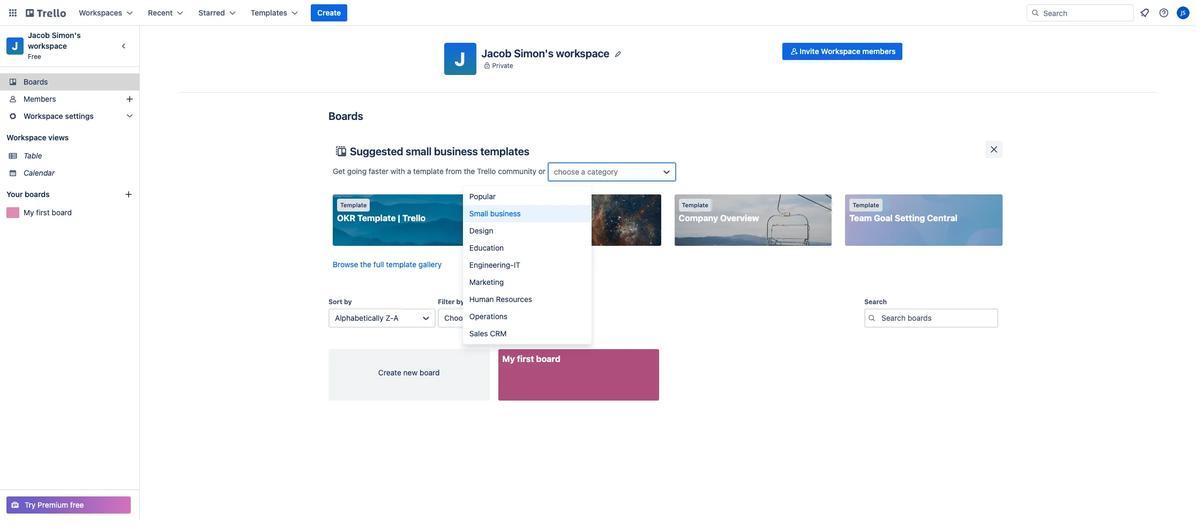 Task type: locate. For each thing, give the bounding box(es) containing it.
first
[[36, 208, 50, 217], [517, 354, 534, 364]]

workspace inside the jacob simon's workspace free
[[28, 41, 67, 50]]

business up from
[[434, 145, 478, 158]]

template inside "template team goal setting central"
[[853, 202, 880, 209]]

workspace up free
[[28, 41, 67, 50]]

first down boards
[[36, 208, 50, 217]]

small
[[406, 145, 432, 158]]

2 by from the left
[[457, 298, 465, 306]]

or
[[539, 167, 546, 176]]

design
[[470, 226, 494, 235]]

0 horizontal spatial create
[[317, 8, 341, 17]]

1 horizontal spatial boards
[[329, 110, 363, 122]]

jacob simon's workspace free
[[28, 31, 83, 61]]

0 vertical spatial business
[[434, 145, 478, 158]]

0 horizontal spatial first
[[36, 208, 50, 217]]

simon's for jacob simon's workspace free
[[52, 31, 81, 40]]

template for company
[[682, 202, 709, 209]]

0 horizontal spatial board
[[52, 208, 72, 217]]

templates
[[481, 145, 530, 158]]

trello right |
[[403, 213, 426, 223]]

template
[[413, 167, 444, 176], [386, 260, 417, 269]]

j
[[12, 40, 18, 52], [455, 48, 466, 70]]

template inside "template town hall meetings"
[[511, 202, 538, 209]]

search
[[865, 298, 887, 306]]

1 vertical spatial boards
[[329, 110, 363, 122]]

from
[[446, 167, 462, 176]]

1 vertical spatial create
[[379, 368, 402, 377]]

business right small
[[490, 209, 521, 218]]

1 horizontal spatial a
[[473, 314, 478, 323]]

0 vertical spatial simon's
[[52, 31, 81, 40]]

a right the with
[[407, 167, 411, 176]]

0 notifications image
[[1139, 6, 1152, 19]]

0 horizontal spatial my
[[24, 208, 34, 217]]

workspace up table
[[6, 133, 46, 142]]

template up 'company'
[[682, 202, 709, 209]]

a for choose a collection
[[473, 314, 478, 323]]

table link
[[24, 151, 133, 161]]

1 vertical spatial business
[[490, 209, 521, 218]]

the left full
[[360, 260, 372, 269]]

boards up members
[[24, 77, 48, 86]]

workspace
[[28, 41, 67, 50], [556, 47, 610, 59]]

0 horizontal spatial my first board link
[[24, 208, 133, 218]]

suggested
[[350, 145, 403, 158]]

template up town
[[511, 202, 538, 209]]

jacob
[[28, 31, 50, 40], [482, 47, 512, 59]]

trello up popular
[[477, 167, 496, 176]]

1 horizontal spatial create
[[379, 368, 402, 377]]

a for choose a category
[[582, 167, 586, 176]]

jacob for jacob simon's workspace free
[[28, 31, 50, 40]]

workspace inside workspace settings dropdown button
[[24, 112, 63, 121]]

sm image
[[789, 46, 800, 57]]

template left |
[[358, 213, 396, 223]]

my first board link
[[24, 208, 133, 218], [498, 350, 660, 401]]

faster
[[369, 167, 389, 176]]

gallery
[[419, 260, 442, 269]]

create
[[317, 8, 341, 17], [379, 368, 402, 377]]

0 vertical spatial my first board link
[[24, 208, 133, 218]]

first down choose a collection button
[[517, 354, 534, 364]]

j left private at the top of the page
[[455, 48, 466, 70]]

0 horizontal spatial my first board
[[24, 208, 72, 217]]

workspace
[[822, 47, 861, 56], [24, 112, 63, 121], [6, 133, 46, 142]]

Search text field
[[865, 309, 999, 328]]

marketing
[[470, 278, 504, 287]]

0 horizontal spatial boards
[[24, 77, 48, 86]]

workspace for jacob simon's workspace free
[[28, 41, 67, 50]]

the right from
[[464, 167, 475, 176]]

0 horizontal spatial the
[[360, 260, 372, 269]]

try
[[25, 501, 36, 510]]

0 vertical spatial create
[[317, 8, 341, 17]]

sort
[[329, 298, 343, 306]]

choose a category
[[554, 167, 618, 176]]

by for filter by
[[457, 298, 465, 306]]

1 horizontal spatial my
[[503, 354, 515, 364]]

0 vertical spatial boards
[[24, 77, 48, 86]]

browse the full template gallery link
[[333, 260, 442, 269]]

goal
[[874, 213, 893, 223]]

settings
[[65, 112, 94, 121]]

0 vertical spatial jacob
[[28, 31, 50, 40]]

by for sort by
[[344, 298, 352, 306]]

choose
[[554, 167, 580, 176]]

1 vertical spatial my first board
[[503, 354, 561, 364]]

my first board down crm
[[503, 354, 561, 364]]

jacob simon's workspace
[[482, 47, 610, 59]]

0 vertical spatial workspace
[[822, 47, 861, 56]]

1 horizontal spatial my first board
[[503, 354, 561, 364]]

workspace for settings
[[24, 112, 63, 121]]

0 vertical spatial trello
[[477, 167, 496, 176]]

board
[[52, 208, 72, 217], [536, 354, 561, 364], [420, 368, 440, 377]]

j inside "link"
[[12, 40, 18, 52]]

with
[[391, 167, 405, 176]]

z-
[[386, 314, 394, 323]]

simon's for jacob simon's workspace
[[514, 47, 554, 59]]

small
[[470, 209, 488, 218]]

template for okr
[[340, 202, 367, 209]]

town
[[508, 213, 530, 223]]

meetings
[[550, 213, 589, 223]]

trello
[[477, 167, 496, 176], [403, 213, 426, 223]]

calendar link
[[24, 168, 133, 179]]

1 horizontal spatial simon's
[[514, 47, 554, 59]]

0 horizontal spatial trello
[[403, 213, 426, 223]]

1 horizontal spatial by
[[457, 298, 465, 306]]

template down small
[[413, 167, 444, 176]]

0 horizontal spatial workspace
[[28, 41, 67, 50]]

create inside button
[[317, 8, 341, 17]]

1 vertical spatial my first board link
[[498, 350, 660, 401]]

1 horizontal spatial my first board link
[[498, 350, 660, 401]]

jacob up free
[[28, 31, 50, 40]]

template up team
[[853, 202, 880, 209]]

your boards
[[6, 190, 50, 199]]

a right choose
[[582, 167, 586, 176]]

workspace for jacob simon's workspace
[[556, 47, 610, 59]]

simon's inside the jacob simon's workspace free
[[52, 31, 81, 40]]

boards up suggested
[[329, 110, 363, 122]]

0 horizontal spatial j
[[12, 40, 18, 52]]

1 vertical spatial first
[[517, 354, 534, 364]]

views
[[48, 133, 69, 142]]

1 horizontal spatial jacob
[[482, 47, 512, 59]]

popular
[[470, 192, 496, 201]]

1 vertical spatial trello
[[403, 213, 426, 223]]

a inside choose a collection button
[[473, 314, 478, 323]]

j link
[[6, 38, 24, 55]]

0 horizontal spatial jacob
[[28, 31, 50, 40]]

jacob inside the jacob simon's workspace free
[[28, 31, 50, 40]]

by
[[344, 298, 352, 306], [457, 298, 465, 306]]

by right sort at the left bottom
[[344, 298, 352, 306]]

1 by from the left
[[344, 298, 352, 306]]

j left the jacob simon's workspace free
[[12, 40, 18, 52]]

1 vertical spatial jacob
[[482, 47, 512, 59]]

category
[[588, 167, 618, 176]]

j inside button
[[455, 48, 466, 70]]

1 horizontal spatial j
[[455, 48, 466, 70]]

0 horizontal spatial by
[[344, 298, 352, 306]]

templates button
[[244, 4, 305, 21]]

workspace down primary element at the top
[[556, 47, 610, 59]]

1 horizontal spatial the
[[464, 167, 475, 176]]

1 vertical spatial template
[[386, 260, 417, 269]]

jacob up private at the top of the page
[[482, 47, 512, 59]]

1 vertical spatial board
[[536, 354, 561, 364]]

business
[[434, 145, 478, 158], [490, 209, 521, 218]]

0 horizontal spatial a
[[407, 167, 411, 176]]

0 vertical spatial board
[[52, 208, 72, 217]]

workspace inside invite workspace members button
[[822, 47, 861, 56]]

Search field
[[1040, 5, 1134, 21]]

1 horizontal spatial trello
[[477, 167, 496, 176]]

my first board down your boards with 1 items element
[[24, 208, 72, 217]]

try premium free
[[25, 501, 84, 510]]

template company overview
[[679, 202, 760, 223]]

1 vertical spatial workspace
[[24, 112, 63, 121]]

workspace right invite
[[822, 47, 861, 56]]

boards
[[24, 77, 48, 86], [329, 110, 363, 122]]

1 horizontal spatial first
[[517, 354, 534, 364]]

1 vertical spatial simon's
[[514, 47, 554, 59]]

sales
[[470, 329, 488, 338]]

workspace down members
[[24, 112, 63, 121]]

2 vertical spatial board
[[420, 368, 440, 377]]

a up sales
[[473, 314, 478, 323]]

starred
[[199, 8, 225, 17]]

trello inside template okr template | trello
[[403, 213, 426, 223]]

2 vertical spatial workspace
[[6, 133, 46, 142]]

my down your boards
[[24, 208, 34, 217]]

members
[[863, 47, 896, 56]]

template right full
[[386, 260, 417, 269]]

my down crm
[[503, 354, 515, 364]]

0 horizontal spatial simon's
[[52, 31, 81, 40]]

2 horizontal spatial a
[[582, 167, 586, 176]]

by right filter
[[457, 298, 465, 306]]

1 horizontal spatial workspace
[[556, 47, 610, 59]]

template inside template company overview
[[682, 202, 709, 209]]

recent
[[148, 8, 173, 17]]

template up okr
[[340, 202, 367, 209]]

my
[[24, 208, 34, 217], [503, 354, 515, 364]]

my first board
[[24, 208, 72, 217], [503, 354, 561, 364]]

alphabetically z-a
[[335, 314, 399, 323]]



Task type: vqa. For each thing, say whether or not it's contained in the screenshot.
notifications
no



Task type: describe. For each thing, give the bounding box(es) containing it.
calendar
[[24, 168, 55, 177]]

invite workspace members button
[[783, 43, 903, 60]]

sort by
[[329, 298, 352, 306]]

browse
[[333, 260, 358, 269]]

1 horizontal spatial board
[[420, 368, 440, 377]]

back to home image
[[26, 4, 66, 21]]

create new board
[[379, 368, 440, 377]]

template town hall meetings
[[508, 202, 589, 223]]

hall
[[532, 213, 548, 223]]

search image
[[1032, 9, 1040, 17]]

invite workspace members
[[800, 47, 896, 56]]

it
[[514, 261, 521, 270]]

filter by
[[438, 298, 465, 306]]

template for town
[[511, 202, 538, 209]]

starred button
[[192, 4, 242, 21]]

0 vertical spatial my
[[24, 208, 34, 217]]

choose a collection button
[[438, 309, 545, 328]]

crm
[[490, 329, 507, 338]]

workspace views
[[6, 133, 69, 142]]

central
[[928, 213, 958, 223]]

1 vertical spatial my
[[503, 354, 515, 364]]

add board image
[[124, 190, 133, 199]]

template for team
[[853, 202, 880, 209]]

0 vertical spatial the
[[464, 167, 475, 176]]

invite
[[800, 47, 820, 56]]

human
[[470, 295, 494, 304]]

small business
[[470, 209, 521, 218]]

setting
[[895, 213, 926, 223]]

j button
[[444, 43, 476, 75]]

open information menu image
[[1159, 8, 1170, 18]]

workspace settings
[[24, 112, 94, 121]]

|
[[398, 213, 401, 223]]

workspaces
[[79, 8, 122, 17]]

engineering-it
[[470, 261, 521, 270]]

template team goal setting central
[[850, 202, 958, 223]]

get
[[333, 167, 345, 176]]

0 vertical spatial first
[[36, 208, 50, 217]]

free
[[28, 53, 41, 61]]

primary element
[[0, 0, 1197, 26]]

template okr template | trello
[[337, 202, 426, 223]]

1 horizontal spatial business
[[490, 209, 521, 218]]

resources
[[496, 295, 533, 304]]

boards link
[[0, 73, 139, 91]]

education
[[470, 243, 504, 253]]

engineering-
[[470, 261, 514, 270]]

a
[[394, 314, 399, 323]]

your boards with 1 items element
[[6, 188, 108, 201]]

company
[[679, 213, 719, 223]]

suggested small business templates
[[350, 145, 530, 158]]

members
[[24, 94, 56, 103]]

workspace for views
[[6, 133, 46, 142]]

sales crm
[[470, 329, 507, 338]]

full
[[374, 260, 384, 269]]

new
[[404, 368, 418, 377]]

jacob simon's workspace link
[[28, 31, 83, 50]]

operations
[[470, 312, 508, 321]]

try premium free button
[[6, 497, 131, 514]]

choose a collection
[[445, 314, 514, 323]]

community
[[498, 167, 537, 176]]

going
[[347, 167, 367, 176]]

your
[[6, 190, 23, 199]]

workspaces button
[[72, 4, 139, 21]]

templates
[[251, 8, 287, 17]]

browse the full template gallery
[[333, 260, 442, 269]]

0 vertical spatial template
[[413, 167, 444, 176]]

overview
[[721, 213, 760, 223]]

0 vertical spatial my first board
[[24, 208, 72, 217]]

human resources
[[470, 295, 533, 304]]

boards
[[25, 190, 50, 199]]

create for create
[[317, 8, 341, 17]]

jacob for jacob simon's workspace
[[482, 47, 512, 59]]

j for j "link" at the top of the page
[[12, 40, 18, 52]]

get going faster with a template from the trello community or
[[333, 167, 548, 176]]

team
[[850, 213, 872, 223]]

workspace navigation collapse icon image
[[117, 39, 132, 54]]

jacob simon (jacobsimon16) image
[[1177, 6, 1190, 19]]

j for j button in the top of the page
[[455, 48, 466, 70]]

1 vertical spatial the
[[360, 260, 372, 269]]

filter
[[438, 298, 455, 306]]

free
[[70, 501, 84, 510]]

private
[[493, 61, 514, 69]]

create button
[[311, 4, 348, 21]]

table
[[24, 151, 42, 160]]

create for create new board
[[379, 368, 402, 377]]

premium
[[38, 501, 68, 510]]

2 horizontal spatial board
[[536, 354, 561, 364]]

okr
[[337, 213, 356, 223]]

choose
[[445, 314, 471, 323]]

0 horizontal spatial business
[[434, 145, 478, 158]]

alphabetically
[[335, 314, 384, 323]]

recent button
[[142, 4, 190, 21]]



